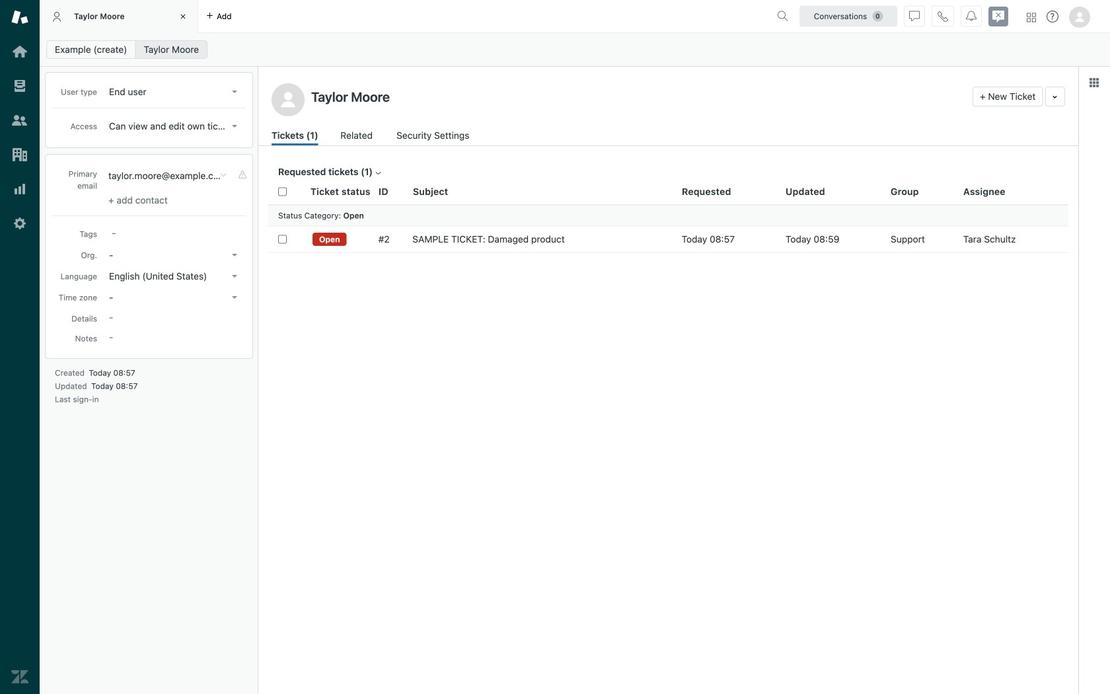 Task type: vqa. For each thing, say whether or not it's contained in the screenshot.
button displays agent's chat status as invisible. image at right
yes



Task type: locate. For each thing, give the bounding box(es) containing it.
tabs tab list
[[40, 0, 772, 33]]

zendesk support image
[[11, 9, 28, 26]]

notifications image
[[967, 11, 977, 21]]

apps image
[[1090, 77, 1100, 88]]

grid
[[259, 179, 1079, 694]]

button displays agent's chat status as invisible. image
[[910, 11, 921, 21]]

None text field
[[308, 87, 968, 106]]

zendesk image
[[11, 669, 28, 686]]

close image
[[177, 10, 190, 23]]

arrow down image
[[232, 91, 237, 93], [232, 254, 237, 257], [232, 275, 237, 278], [232, 296, 237, 299]]

organizations image
[[11, 146, 28, 163]]

customers image
[[11, 112, 28, 129]]

main element
[[0, 0, 40, 694]]

reporting image
[[11, 181, 28, 198]]

1 arrow down image from the top
[[232, 91, 237, 93]]

arrow down image
[[232, 125, 237, 128]]

zendesk products image
[[1028, 13, 1037, 22]]

tab
[[40, 0, 198, 33]]

None checkbox
[[278, 235, 287, 244]]

views image
[[11, 77, 28, 95]]



Task type: describe. For each thing, give the bounding box(es) containing it.
admin image
[[11, 215, 28, 232]]

2 arrow down image from the top
[[232, 254, 237, 257]]

get started image
[[11, 43, 28, 60]]

get help image
[[1048, 11, 1059, 22]]

4 arrow down image from the top
[[232, 296, 237, 299]]

- field
[[106, 226, 243, 240]]

Select All Tickets checkbox
[[278, 187, 287, 196]]

3 arrow down image from the top
[[232, 275, 237, 278]]

secondary element
[[40, 36, 1111, 63]]

zendesk chat image
[[989, 7, 1009, 26]]



